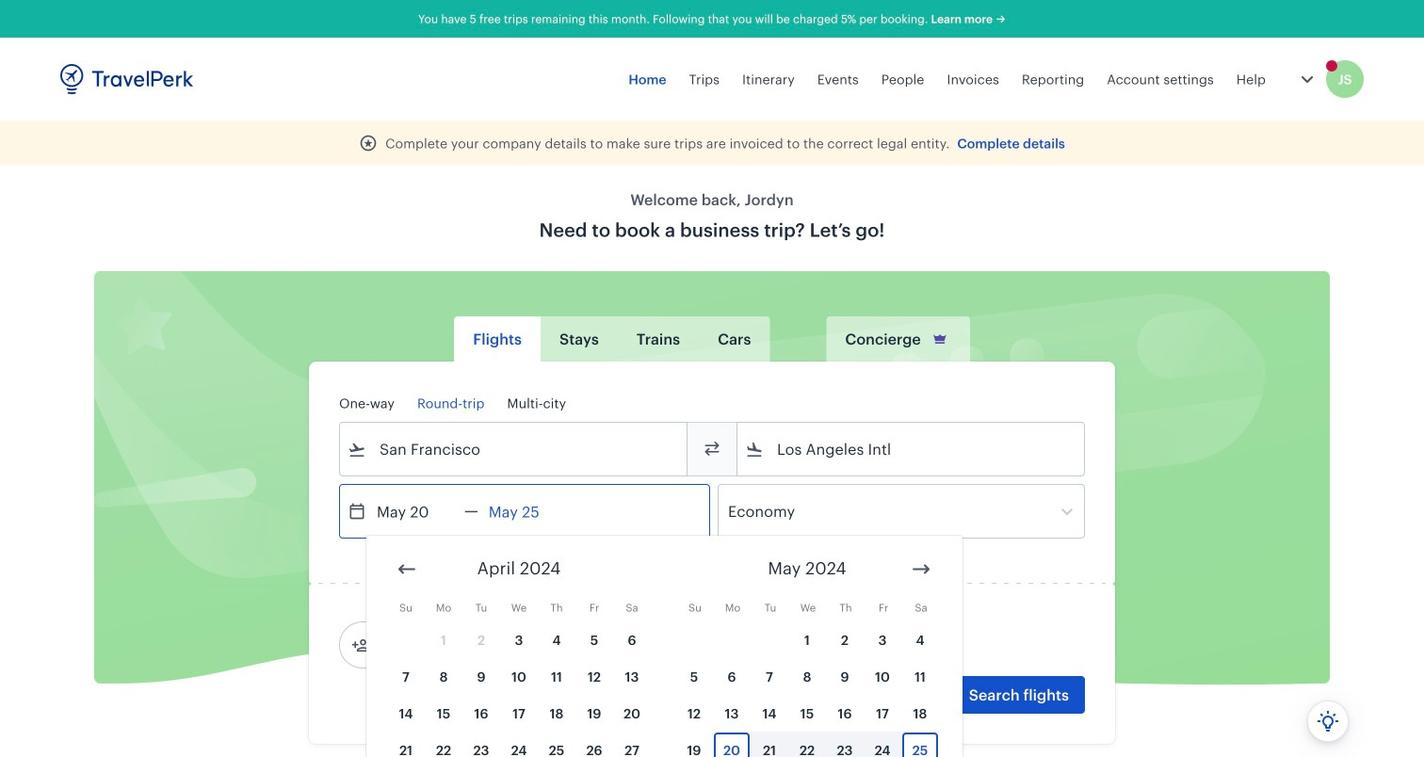 Task type: locate. For each thing, give the bounding box(es) containing it.
move forward to switch to the next month. image
[[910, 558, 933, 581]]

Return text field
[[478, 485, 576, 538]]

move backward to switch to the previous month. image
[[396, 558, 418, 581]]

Add first traveler search field
[[370, 630, 566, 660]]



Task type: describe. For each thing, give the bounding box(es) containing it.
Depart text field
[[366, 485, 464, 538]]

From search field
[[366, 434, 662, 464]]

To search field
[[764, 434, 1060, 464]]

calendar application
[[366, 536, 1424, 757]]



